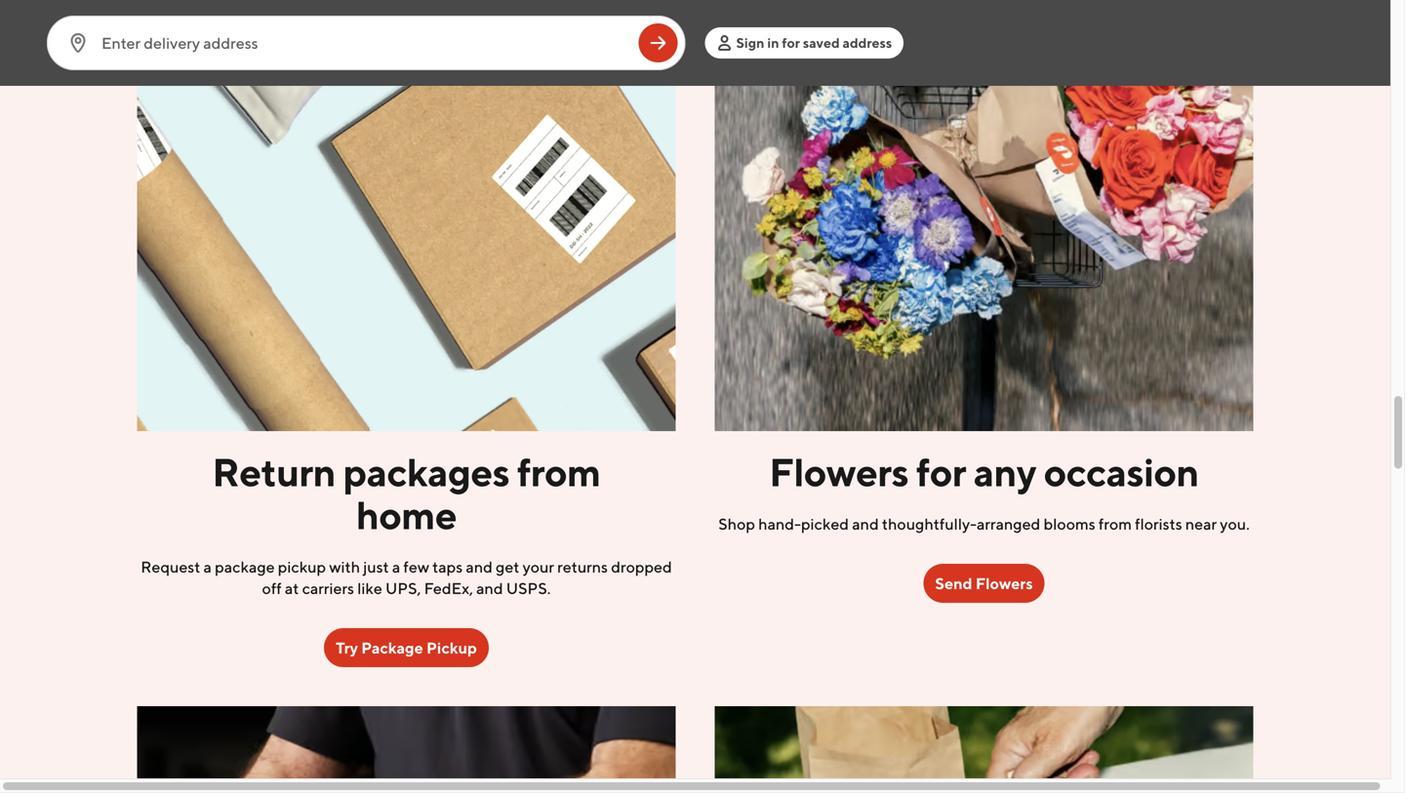 Task type: locate. For each thing, give the bounding box(es) containing it.
shop
[[719, 515, 756, 533]]

from
[[517, 449, 601, 495], [1099, 515, 1132, 533]]

from up your
[[517, 449, 601, 495]]

1 vertical spatial and
[[466, 558, 493, 576]]

packages
[[343, 449, 510, 495]]

0 horizontal spatial flowers
[[769, 449, 909, 495]]

and down get
[[476, 579, 503, 598]]

0 vertical spatial for
[[782, 35, 800, 51]]

1 horizontal spatial a
[[392, 558, 400, 576]]

for right in on the right top of page
[[782, 35, 800, 51]]

find restaurants image
[[647, 31, 670, 55]]

a right just
[[392, 558, 400, 576]]

fedex,
[[424, 579, 473, 598]]

restock the minibar image
[[137, 707, 676, 794]]

flowers right send
[[976, 574, 1033, 593]]

pickup
[[427, 639, 477, 657]]

any
[[974, 449, 1037, 495]]

for
[[782, 35, 800, 51], [916, 449, 967, 495]]

0 horizontal spatial a
[[204, 558, 212, 576]]

with
[[329, 558, 360, 576]]

2 a from the left
[[392, 558, 400, 576]]

what your pets need, and want image
[[715, 707, 1254, 794]]

1 horizontal spatial flowers
[[976, 574, 1033, 593]]

and right the picked
[[852, 515, 879, 533]]

sign in for saved address
[[737, 35, 892, 51]]

dropped
[[611, 558, 672, 576]]

florists
[[1135, 515, 1183, 533]]

you.
[[1220, 515, 1250, 533]]

returns
[[558, 558, 608, 576]]

send flowers
[[936, 574, 1033, 593]]

shop hand-picked and thoughtfully-arranged blooms from florists near you.
[[719, 515, 1250, 533]]

0 horizontal spatial from
[[517, 449, 601, 495]]

for up "thoughtfully-"
[[916, 449, 967, 495]]

from left florists
[[1099, 515, 1132, 533]]

1 horizontal spatial from
[[1099, 515, 1132, 533]]

from inside 'return packages from home'
[[517, 449, 601, 495]]

flowers
[[769, 449, 909, 495], [976, 574, 1033, 593]]

1 a from the left
[[204, 558, 212, 576]]

sign
[[737, 35, 765, 51]]

0 vertical spatial from
[[517, 449, 601, 495]]

your
[[523, 558, 554, 576]]

0 horizontal spatial for
[[782, 35, 800, 51]]

package
[[215, 558, 275, 576]]

Your delivery address text field
[[102, 32, 627, 54]]

occasion
[[1044, 449, 1199, 495]]

a right request
[[204, 558, 212, 576]]

few
[[404, 558, 429, 576]]

and
[[852, 515, 879, 533], [466, 558, 493, 576], [476, 579, 503, 598]]

sign in for saved address link
[[705, 27, 904, 59]]

flowers for any occasion
[[769, 449, 1199, 495]]

a
[[204, 558, 212, 576], [392, 558, 400, 576]]

off
[[262, 579, 282, 598]]

0 vertical spatial and
[[852, 515, 879, 533]]

carriers
[[302, 579, 354, 598]]

flowers up the picked
[[769, 449, 909, 495]]

send
[[936, 574, 973, 593]]

and left get
[[466, 558, 493, 576]]

1 vertical spatial flowers
[[976, 574, 1033, 593]]

1 horizontal spatial for
[[916, 449, 967, 495]]



Task type: vqa. For each thing, say whether or not it's contained in the screenshot.
the See associated with Retail stores delivered
no



Task type: describe. For each thing, give the bounding box(es) containing it.
return
[[212, 449, 336, 495]]

near
[[1186, 515, 1217, 533]]

thoughtfully-
[[882, 515, 977, 533]]

blooms
[[1044, 515, 1096, 533]]

pickup
[[278, 558, 326, 576]]

in
[[768, 35, 779, 51]]

usps.
[[506, 579, 551, 598]]

taps
[[433, 558, 463, 576]]

get
[[496, 558, 520, 576]]

send flowers link
[[924, 564, 1045, 603]]

hand-
[[759, 515, 801, 533]]

home
[[356, 492, 457, 538]]

2 vertical spatial and
[[476, 579, 503, 598]]

try package pickup
[[336, 639, 477, 657]]

saved
[[803, 35, 840, 51]]

at
[[285, 579, 299, 598]]

like
[[357, 579, 382, 598]]

flowers for any occasion image
[[715, 0, 1254, 431]]

package
[[361, 639, 423, 657]]

0 vertical spatial flowers
[[769, 449, 909, 495]]

arranged
[[977, 515, 1041, 533]]

request
[[141, 558, 200, 576]]

try
[[336, 639, 358, 657]]

1 vertical spatial for
[[916, 449, 967, 495]]

return packages from home
[[212, 449, 601, 538]]

1 vertical spatial from
[[1099, 515, 1132, 533]]

try package pickup link
[[324, 629, 489, 668]]

ups,
[[386, 579, 421, 598]]

return packages from home image
[[137, 0, 676, 431]]

request a package pickup with just a few taps and get your returns dropped off at carriers like ups, fedex, and usps.
[[141, 558, 672, 598]]

picked
[[801, 515, 849, 533]]

address
[[843, 35, 892, 51]]

just
[[363, 558, 389, 576]]



